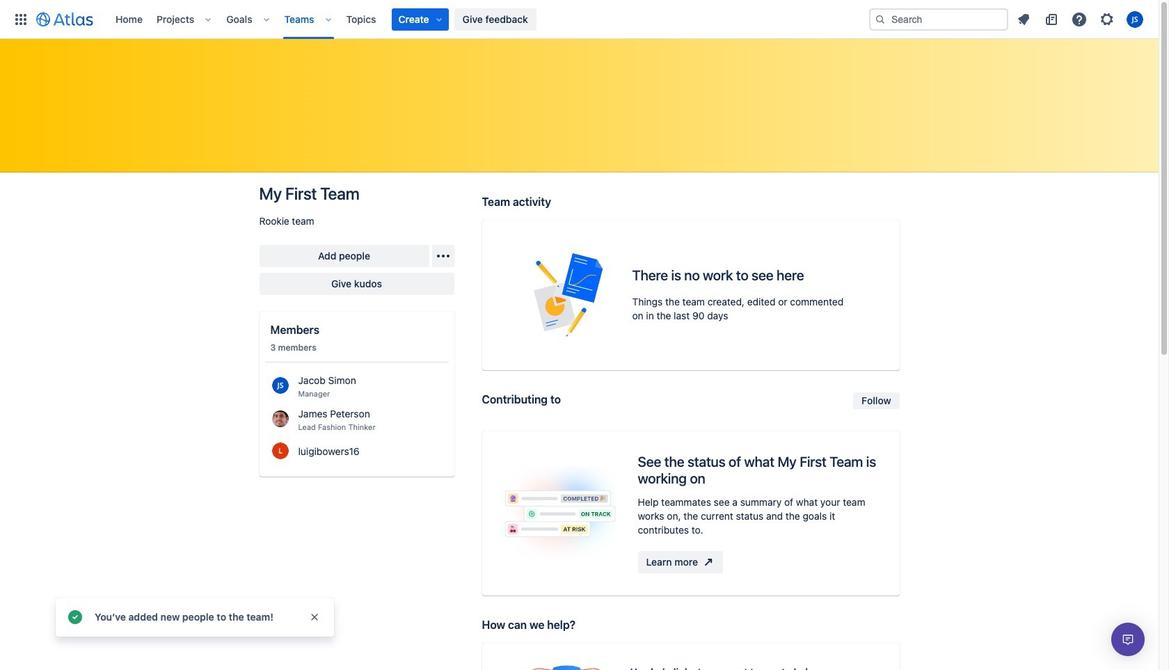 Task type: describe. For each thing, give the bounding box(es) containing it.
dismiss image
[[309, 612, 320, 623]]

actions image
[[435, 248, 451, 265]]

top element
[[8, 0, 870, 39]]

settings image
[[1099, 11, 1116, 27]]

search image
[[875, 14, 886, 25]]



Task type: locate. For each thing, give the bounding box(es) containing it.
open intercom messenger image
[[1120, 631, 1137, 648]]

help image
[[1071, 11, 1088, 27]]

notifications image
[[1016, 11, 1032, 27]]

banner
[[0, 0, 1159, 39]]

Search field
[[870, 8, 1009, 30]]

switch to... image
[[13, 11, 29, 27]]

account image
[[1127, 11, 1144, 27]]



Task type: vqa. For each thing, say whether or not it's contained in the screenshot.
second close tag icon from the right
no



